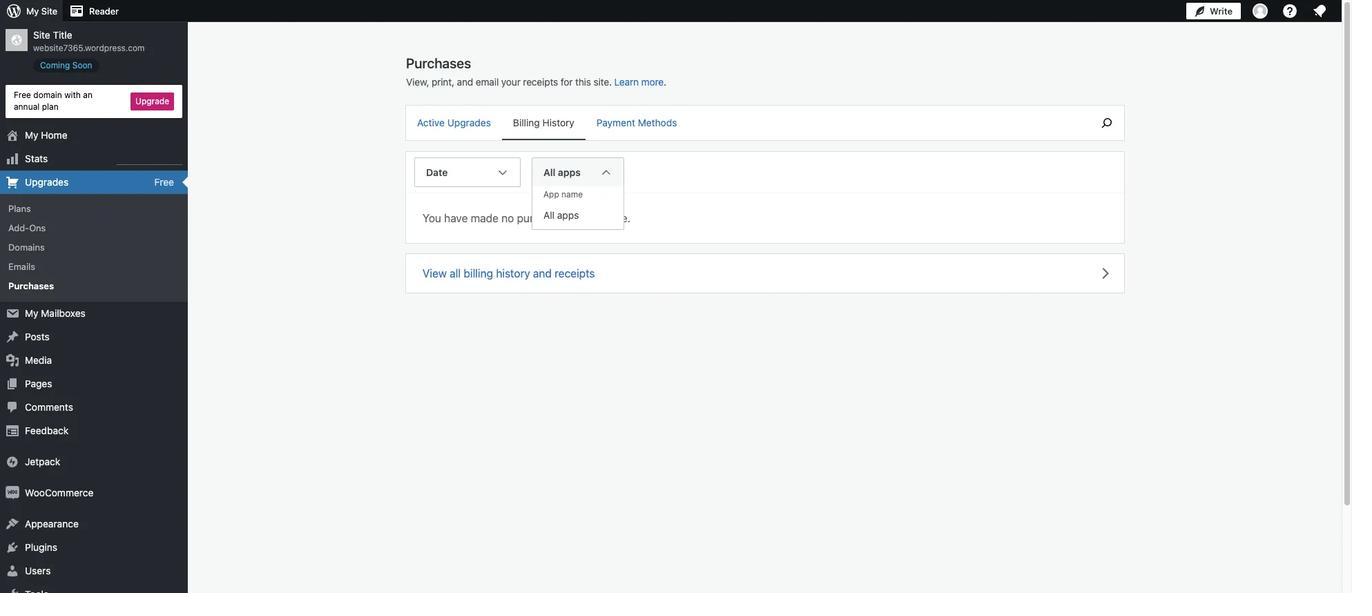 Task type: locate. For each thing, give the bounding box(es) containing it.
this
[[575, 76, 591, 88], [589, 212, 607, 224]]

and right print,
[[457, 76, 473, 88]]

and
[[457, 76, 473, 88], [533, 267, 552, 279]]

1 vertical spatial img image
[[6, 486, 19, 500]]

1 horizontal spatial and
[[533, 267, 552, 279]]

0 vertical spatial this
[[575, 76, 591, 88]]

img image for jetpack
[[6, 455, 19, 469]]

email
[[476, 76, 499, 88]]

write
[[1210, 6, 1233, 17]]

for down name
[[572, 212, 586, 224]]

app
[[544, 189, 559, 200]]

img image inside woocommerce link
[[6, 486, 19, 500]]

date button
[[414, 157, 521, 450]]

domain
[[33, 90, 62, 100]]

all
[[544, 166, 556, 178], [544, 209, 555, 221]]

menu containing active upgrades
[[406, 106, 1083, 140]]

media link
[[0, 349, 188, 372]]

1 vertical spatial site.
[[610, 212, 631, 224]]

0 vertical spatial and
[[457, 76, 473, 88]]

and right history
[[533, 267, 552, 279]]

purchases main content
[[406, 55, 1125, 450]]

free up annual plan
[[14, 90, 31, 100]]

2 vertical spatial my
[[25, 307, 38, 319]]

coming
[[40, 60, 70, 70]]

0 horizontal spatial upgrades
[[25, 176, 69, 188]]

free down highest hourly views 0 image
[[154, 176, 174, 188]]

all apps
[[544, 166, 581, 178], [544, 209, 579, 221]]

site
[[41, 6, 57, 17], [33, 29, 50, 41]]

1 vertical spatial site
[[33, 29, 50, 41]]

receipts inside purchases view, print, and email your receipts for this site. learn more .
[[523, 76, 558, 88]]

woocommerce link
[[0, 481, 188, 505]]

0 vertical spatial apps
[[558, 166, 581, 178]]

my left reader link
[[26, 6, 39, 17]]

add-
[[8, 222, 29, 233]]

purchases link
[[0, 277, 188, 296]]

purchases down emails
[[8, 281, 54, 292]]

1 vertical spatial purchases
[[8, 281, 54, 292]]

1 vertical spatial my
[[25, 129, 38, 141]]

upgrades inside 'link'
[[447, 117, 491, 128]]

img image left "woocommerce" on the left bottom
[[6, 486, 19, 500]]

1 vertical spatial apps
[[557, 209, 579, 221]]

my up 'posts'
[[25, 307, 38, 319]]

purchases view, print, and email your receipts for this site. learn more .
[[406, 55, 667, 88]]

apps
[[558, 166, 581, 178], [557, 209, 579, 221]]

open search image
[[1090, 115, 1125, 131]]

img image
[[6, 455, 19, 469], [6, 486, 19, 500]]

img image left the jetpack
[[6, 455, 19, 469]]

reader link
[[63, 0, 124, 22]]

view all billing history and receipts link
[[406, 254, 1125, 293]]

methods
[[638, 117, 677, 128]]

pages
[[25, 378, 52, 389]]

site.
[[594, 76, 612, 88], [610, 212, 631, 224]]

feedback
[[25, 424, 69, 436]]

1 vertical spatial all
[[544, 209, 555, 221]]

1 vertical spatial upgrades
[[25, 176, 69, 188]]

0 horizontal spatial purchases
[[8, 281, 54, 292]]

payment methods
[[597, 117, 677, 128]]

upgrades
[[447, 117, 491, 128], [25, 176, 69, 188]]

1 vertical spatial all apps
[[544, 209, 579, 221]]

view all billing history and receipts
[[423, 267, 595, 279]]

upgrades right active
[[447, 117, 491, 128]]

reader
[[89, 6, 119, 17]]

1 vertical spatial free
[[154, 176, 174, 188]]

0 horizontal spatial and
[[457, 76, 473, 88]]

0 vertical spatial site
[[41, 6, 57, 17]]

for
[[561, 76, 573, 88], [572, 212, 586, 224]]

apps inside list box
[[557, 209, 579, 221]]

my profile image
[[1253, 3, 1268, 19]]

billing history
[[513, 117, 575, 128]]

img image inside the jetpack link
[[6, 455, 19, 469]]

domains link
[[0, 238, 188, 257]]

you have made no purchases for this site.
[[423, 212, 631, 224]]

receipts down all apps link
[[555, 267, 595, 279]]

website7365.wordpress.com
[[33, 43, 145, 53]]

jetpack link
[[0, 450, 188, 474]]

for inside purchases view, print, and email your receipts for this site. learn more .
[[561, 76, 573, 88]]

all apps link
[[533, 202, 624, 229]]

stats
[[25, 152, 48, 164]]

add-ons
[[8, 222, 46, 233]]

receipts
[[523, 76, 558, 88], [555, 267, 595, 279]]

apps up name
[[558, 166, 581, 178]]

0 vertical spatial free
[[14, 90, 31, 100]]

comments link
[[0, 395, 188, 419]]

my mailboxes link
[[0, 302, 188, 325]]

0 vertical spatial all
[[544, 166, 556, 178]]

all apps down app name
[[544, 209, 579, 221]]

0 vertical spatial site.
[[594, 76, 612, 88]]

an
[[83, 90, 92, 100]]

jetpack
[[25, 456, 60, 467]]

0 vertical spatial for
[[561, 76, 573, 88]]

upgrades down stats
[[25, 176, 69, 188]]

my
[[26, 6, 39, 17], [25, 129, 38, 141], [25, 307, 38, 319]]

for up history
[[561, 76, 573, 88]]

0 vertical spatial receipts
[[523, 76, 558, 88]]

2 img image from the top
[[6, 486, 19, 500]]

0 vertical spatial purchases
[[406, 55, 471, 71]]

0 vertical spatial upgrades
[[447, 117, 491, 128]]

my left home
[[25, 129, 38, 141]]

my home
[[25, 129, 67, 141]]

active upgrades link
[[406, 106, 502, 139]]

purchases up print,
[[406, 55, 471, 71]]

purchases inside purchases view, print, and email your receipts for this site. learn more .
[[406, 55, 471, 71]]

menu
[[406, 106, 1083, 140]]

None search field
[[1090, 106, 1125, 140]]

0 vertical spatial my
[[26, 6, 39, 17]]

1 img image from the top
[[6, 455, 19, 469]]

your
[[501, 76, 521, 88]]

apps down name
[[557, 209, 579, 221]]

my mailboxes
[[25, 307, 86, 319]]

all down app
[[544, 209, 555, 221]]

title
[[53, 29, 72, 41]]

purchases for purchases
[[8, 281, 54, 292]]

all up app
[[544, 166, 556, 178]]

2 all apps from the top
[[544, 209, 579, 221]]

1 horizontal spatial upgrades
[[447, 117, 491, 128]]

1 horizontal spatial purchases
[[406, 55, 471, 71]]

receipts right your
[[523, 76, 558, 88]]

1 vertical spatial this
[[589, 212, 607, 224]]

feedback link
[[0, 419, 188, 442]]

1 horizontal spatial free
[[154, 176, 174, 188]]

free inside free domain with an annual plan
[[14, 90, 31, 100]]

0 vertical spatial img image
[[6, 455, 19, 469]]

manage your notifications image
[[1312, 3, 1328, 19]]

pages link
[[0, 372, 188, 395]]

.
[[664, 76, 667, 88]]

site left title
[[33, 29, 50, 41]]

all apps up app name
[[544, 166, 581, 178]]

payment methods link
[[586, 106, 688, 139]]

0 vertical spatial all apps
[[544, 166, 581, 178]]

print,
[[432, 76, 454, 88]]

site up title
[[41, 6, 57, 17]]

0 horizontal spatial free
[[14, 90, 31, 100]]

upgrade
[[135, 96, 169, 106]]

2 all from the top
[[544, 209, 555, 221]]



Task type: describe. For each thing, give the bounding box(es) containing it.
no
[[502, 212, 514, 224]]

my for my home
[[25, 129, 38, 141]]

active
[[417, 117, 445, 128]]

stats link
[[0, 147, 188, 170]]

you
[[423, 212, 441, 224]]

view,
[[406, 76, 429, 88]]

annual plan
[[14, 101, 58, 112]]

plugins link
[[0, 536, 188, 559]]

view
[[423, 267, 447, 279]]

all apps inside list box
[[544, 209, 579, 221]]

with
[[64, 90, 81, 100]]

app name
[[544, 189, 583, 200]]

plans
[[8, 203, 31, 214]]

help image
[[1282, 3, 1299, 19]]

my home link
[[0, 123, 188, 147]]

site inside "site title website7365.wordpress.com coming soon"
[[33, 29, 50, 41]]

none search field inside the purchases 'main content'
[[1090, 106, 1125, 140]]

plans link
[[0, 199, 188, 218]]

have
[[444, 212, 468, 224]]

home
[[41, 129, 67, 141]]

free for free domain with an annual plan
[[14, 90, 31, 100]]

my site link
[[0, 0, 63, 22]]

site inside my site link
[[41, 6, 57, 17]]

comments
[[25, 401, 73, 413]]

menu inside the purchases 'main content'
[[406, 106, 1083, 140]]

billing
[[464, 267, 493, 279]]

posts link
[[0, 325, 188, 349]]

free for free
[[154, 176, 174, 188]]

made
[[471, 212, 499, 224]]

learn more
[[614, 76, 664, 88]]

1 all apps from the top
[[544, 166, 581, 178]]

1 vertical spatial receipts
[[555, 267, 595, 279]]

site title website7365.wordpress.com coming soon
[[33, 29, 145, 70]]

add-ons link
[[0, 218, 188, 238]]

all
[[450, 267, 461, 279]]

posts
[[25, 331, 50, 342]]

purchases for purchases view, print, and email your receipts for this site. learn more .
[[406, 55, 471, 71]]

domains
[[8, 242, 45, 253]]

this inside purchases view, print, and email your receipts for this site. learn more .
[[575, 76, 591, 88]]

my for my mailboxes
[[25, 307, 38, 319]]

learn more link
[[614, 76, 664, 88]]

my for my site
[[26, 6, 39, 17]]

all apps list box
[[532, 187, 624, 230]]

date
[[426, 166, 448, 178]]

1 vertical spatial for
[[572, 212, 586, 224]]

and inside purchases view, print, and email your receipts for this site. learn more .
[[457, 76, 473, 88]]

mailboxes
[[41, 307, 86, 319]]

img image for woocommerce
[[6, 486, 19, 500]]

appearance
[[25, 518, 79, 529]]

upgrade button
[[131, 92, 174, 110]]

history
[[496, 267, 530, 279]]

emails
[[8, 261, 35, 272]]

users
[[25, 565, 51, 576]]

purchases
[[517, 212, 569, 224]]

history
[[543, 117, 575, 128]]

soon
[[72, 60, 92, 70]]

ons
[[29, 222, 46, 233]]

1 all from the top
[[544, 166, 556, 178]]

billing history link
[[502, 106, 586, 139]]

highest hourly views 0 image
[[117, 156, 182, 165]]

free domain with an annual plan
[[14, 90, 92, 112]]

all inside all apps link
[[544, 209, 555, 221]]

plugins
[[25, 541, 57, 553]]

1 vertical spatial and
[[533, 267, 552, 279]]

active upgrades
[[417, 117, 491, 128]]

woocommerce
[[25, 487, 94, 498]]

my site
[[26, 6, 57, 17]]

write link
[[1187, 0, 1241, 22]]

media
[[25, 354, 52, 366]]

site. inside purchases view, print, and email your receipts for this site. learn more .
[[594, 76, 612, 88]]

users link
[[0, 559, 188, 583]]

payment
[[597, 117, 635, 128]]

emails link
[[0, 257, 188, 277]]

name
[[562, 189, 583, 200]]

appearance link
[[0, 512, 188, 536]]

billing
[[513, 117, 540, 128]]



Task type: vqa. For each thing, say whether or not it's contained in the screenshot.
second group from the bottom of the page
no



